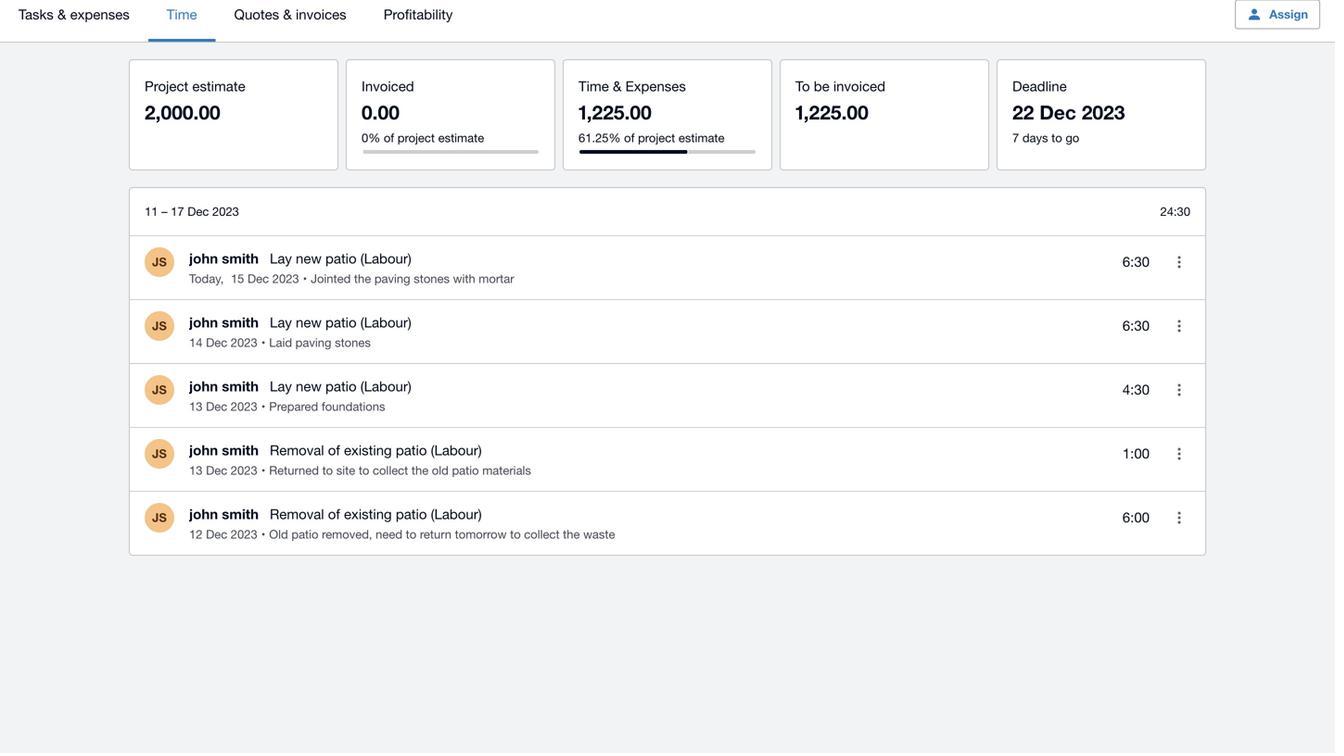 Task type: describe. For each thing, give the bounding box(es) containing it.
waste
[[583, 528, 615, 542]]

dec right 14
[[206, 336, 227, 350]]

(labour) for •
[[360, 250, 412, 267]]

deadline
[[1013, 78, 1067, 94]]

lay for prepared foundations
[[270, 378, 292, 395]]

john smith for laid paving stones
[[189, 314, 259, 331]]

2023 left laid at the top left of page
[[231, 336, 258, 350]]

1 horizontal spatial paving
[[374, 272, 410, 286]]

existing for 6:00
[[344, 506, 392, 523]]

removal of existing patio (labour) for 1:00
[[270, 442, 482, 459]]

1 vertical spatial stones
[[335, 336, 371, 350]]

assign button
[[1235, 0, 1320, 29]]

2023 left prepared at the bottom of the page
[[231, 400, 258, 414]]

john for 13 dec 2023 • returned to site to collect the old patio materials
[[189, 442, 218, 459]]

invoices
[[296, 6, 347, 22]]

0.00
[[362, 101, 400, 124]]

new for prepared foundations
[[296, 378, 322, 395]]

profitability link
[[365, 0, 471, 42]]

12
[[189, 528, 203, 542]]

1,225.00 for time & expenses 1,225.00 61.25% of project estimate
[[579, 101, 652, 124]]

today,
[[189, 272, 224, 286]]

1 js from the top
[[152, 255, 167, 269]]

removal for 1:00
[[270, 442, 324, 459]]

(labour) for laid paving stones
[[360, 314, 412, 331]]

more options image for 4:30
[[1161, 372, 1198, 409]]

js for 12 dec 2023 • old patio removed, need to return tomorrow to collect the waste
[[152, 511, 167, 525]]

js for 14 dec 2023 • laid paving stones
[[152, 319, 167, 333]]

6:30 for laid paving stones
[[1123, 318, 1150, 334]]

john for 13 dec 2023 • prepared foundations
[[189, 378, 218, 395]]

john smith for •
[[189, 250, 259, 267]]

2,000.00
[[145, 101, 220, 124]]

to inside deadline 22 dec 2023 7 days to go
[[1052, 131, 1062, 145]]

time for time & expenses 1,225.00 61.25% of project estimate
[[579, 78, 609, 94]]

11 – 17 dec 2023
[[145, 204, 239, 219]]

time for time
[[167, 6, 197, 22]]

of inside "invoiced 0.00 0% of project estimate"
[[384, 131, 394, 145]]

js for 13 dec 2023 • prepared foundations
[[152, 383, 167, 397]]

(labour) up the return
[[431, 506, 482, 523]]

1 john from the top
[[189, 250, 218, 267]]

1 horizontal spatial collect
[[524, 528, 560, 542]]

quotes & invoices
[[234, 6, 347, 22]]

to right "need" at the bottom left of the page
[[406, 528, 417, 542]]

to right tomorrow
[[510, 528, 521, 542]]

tasks
[[19, 6, 54, 22]]

dec inside deadline 22 dec 2023 7 days to go
[[1040, 101, 1076, 124]]

smith for •
[[222, 250, 259, 267]]

expenses
[[70, 6, 130, 22]]

return
[[420, 528, 452, 542]]

time link
[[148, 0, 216, 42]]

of up removed,
[[328, 506, 340, 523]]

estimate inside time & expenses 1,225.00 61.25% of project estimate
[[679, 131, 725, 145]]

removal for 6:00
[[270, 506, 324, 523]]

profitability
[[384, 6, 453, 22]]

invoiced 0.00 0% of project estimate
[[362, 78, 484, 145]]

john smith for prepared foundations
[[189, 378, 259, 395]]

days
[[1023, 131, 1048, 145]]

of inside time & expenses 1,225.00 61.25% of project estimate
[[624, 131, 635, 145]]

with
[[453, 272, 475, 286]]

6:30 for •
[[1123, 254, 1150, 270]]

js for 13 dec 2023 • returned to site to collect the old patio materials
[[152, 447, 167, 461]]

need
[[376, 528, 402, 542]]

22
[[1013, 101, 1034, 124]]

& for quotes & invoices
[[283, 6, 292, 22]]

& for tasks & expenses
[[57, 6, 66, 22]]

new for laid paving stones
[[296, 314, 322, 331]]

smith for laid paving stones
[[222, 314, 259, 331]]

tasks & expenses
[[19, 6, 130, 22]]

returned
[[269, 464, 319, 478]]

deadline 22 dec 2023 7 days to go
[[1013, 78, 1125, 145]]

quotes
[[234, 6, 279, 22]]

1 horizontal spatial the
[[412, 464, 429, 478]]

lay new patio (labour) for prepared foundations
[[270, 378, 412, 395]]

to right site at the left
[[359, 464, 369, 478]]

13 dec 2023 • returned to site to collect the old patio materials
[[189, 464, 531, 478]]

• for 6:30
[[261, 336, 265, 350]]

0 vertical spatial collect
[[373, 464, 408, 478]]

of up site at the left
[[328, 442, 340, 459]]



Task type: locate. For each thing, give the bounding box(es) containing it.
1 lay from the top
[[270, 250, 292, 267]]

2 vertical spatial new
[[296, 378, 322, 395]]

2 smith from the top
[[222, 314, 259, 331]]

(labour) up old
[[431, 442, 482, 459]]

0 horizontal spatial collect
[[373, 464, 408, 478]]

2 removal of existing patio (labour) from the top
[[270, 506, 482, 523]]

13
[[189, 400, 203, 414], [189, 464, 203, 478]]

lay up laid at the top left of page
[[270, 314, 292, 331]]

1 new from the top
[[296, 250, 322, 267]]

2023 left old
[[231, 528, 258, 542]]

3 lay new patio (labour) from the top
[[270, 378, 412, 395]]

11
[[145, 204, 158, 219]]

the
[[354, 272, 371, 286], [412, 464, 429, 478], [563, 528, 580, 542]]

removal of existing patio (labour) up "need" at the bottom left of the page
[[270, 506, 482, 523]]

lay new patio (labour) up jointed
[[270, 250, 412, 267]]

dec right 12 at the left of page
[[206, 528, 227, 542]]

1 smith from the top
[[222, 250, 259, 267]]

time & expenses 1,225.00 61.25% of project estimate
[[579, 78, 725, 145]]

2023 right 22
[[1082, 101, 1125, 124]]

1 horizontal spatial time
[[579, 78, 609, 94]]

2 removal from the top
[[270, 506, 324, 523]]

smith for old patio removed, need to return tomorrow to collect the waste
[[222, 506, 259, 523]]

removal of existing patio (labour) for 6:00
[[270, 506, 482, 523]]

estimate up "2,000.00"
[[192, 78, 245, 94]]

1 vertical spatial the
[[412, 464, 429, 478]]

new up prepared at the bottom of the page
[[296, 378, 322, 395]]

project down expenses
[[638, 131, 675, 145]]

3 john from the top
[[189, 378, 218, 395]]

more options image for 6:00
[[1161, 500, 1198, 537]]

site
[[336, 464, 355, 478]]

invoiced
[[362, 78, 414, 94]]

0 vertical spatial removal of existing patio (labour)
[[270, 442, 482, 459]]

to
[[796, 78, 810, 94]]

laid
[[269, 336, 292, 350]]

stones
[[414, 272, 450, 286], [335, 336, 371, 350]]

• left prepared at the bottom of the page
[[261, 400, 265, 414]]

2023 inside deadline 22 dec 2023 7 days to go
[[1082, 101, 1125, 124]]

2 john from the top
[[189, 314, 218, 331]]

0 vertical spatial paving
[[374, 272, 410, 286]]

4 john smith from the top
[[189, 442, 259, 459]]

3 js from the top
[[152, 383, 167, 397]]

6:30
[[1123, 254, 1150, 270], [1123, 318, 1150, 334]]

dec left 'returned'
[[206, 464, 227, 478]]

• for 4:30
[[261, 400, 265, 414]]

24:30
[[1160, 204, 1191, 219]]

lay new patio (labour) up foundations
[[270, 378, 412, 395]]

lay new patio (labour) down jointed
[[270, 314, 412, 331]]

collect
[[373, 464, 408, 478], [524, 528, 560, 542]]

1 removal from the top
[[270, 442, 324, 459]]

0 horizontal spatial time
[[167, 6, 197, 22]]

john for 14 dec 2023 • laid paving stones
[[189, 314, 218, 331]]

old
[[432, 464, 449, 478]]

1,225.00 for to be invoiced 1,225.00
[[796, 101, 869, 124]]

0 horizontal spatial paving
[[295, 336, 331, 350]]

stones up foundations
[[335, 336, 371, 350]]

1 john smith from the top
[[189, 250, 259, 267]]

• left 'returned'
[[261, 464, 265, 478]]

0 vertical spatial more options image
[[1161, 244, 1198, 281]]

• for 1:00
[[261, 464, 265, 478]]

lay for laid paving stones
[[270, 314, 292, 331]]

lay new patio (labour) for laid paving stones
[[270, 314, 412, 331]]

1 vertical spatial more options image
[[1161, 372, 1198, 409]]

paving right jointed
[[374, 272, 410, 286]]

more options image right 6:00
[[1161, 500, 1198, 537]]

1 existing from the top
[[344, 442, 392, 459]]

john smith for returned to site to collect the old patio materials
[[189, 442, 259, 459]]

1 vertical spatial new
[[296, 314, 322, 331]]

more options image
[[1161, 308, 1198, 345], [1161, 372, 1198, 409], [1161, 436, 1198, 473]]

smith for returned to site to collect the old patio materials
[[222, 442, 259, 459]]

new up jointed
[[296, 250, 322, 267]]

1 vertical spatial lay
[[270, 314, 292, 331]]

john smith up 12 at the left of page
[[189, 506, 259, 523]]

2 vertical spatial lay
[[270, 378, 292, 395]]

2 vertical spatial more options image
[[1161, 436, 1198, 473]]

2 6:30 from the top
[[1123, 318, 1150, 334]]

6:00
[[1123, 510, 1150, 526]]

more options image down the 24:30
[[1161, 244, 1198, 281]]

new for •
[[296, 250, 322, 267]]

project
[[145, 78, 188, 94]]

dec up go
[[1040, 101, 1076, 124]]

2 horizontal spatial estimate
[[679, 131, 725, 145]]

removal up 'returned'
[[270, 442, 324, 459]]

& for time & expenses 1,225.00 61.25% of project estimate
[[613, 78, 622, 94]]

paving right laid at the top left of page
[[295, 336, 331, 350]]

61.25%
[[579, 131, 621, 145]]

13 for lay new patio (labour)
[[189, 400, 203, 414]]

3 john smith from the top
[[189, 378, 259, 395]]

estimate inside project estimate 2,000.00
[[192, 78, 245, 94]]

existing up removed,
[[344, 506, 392, 523]]

john
[[189, 250, 218, 267], [189, 314, 218, 331], [189, 378, 218, 395], [189, 442, 218, 459], [189, 506, 218, 523]]

–
[[161, 204, 167, 219]]

to be invoiced 1,225.00
[[796, 78, 885, 124]]

removal
[[270, 442, 324, 459], [270, 506, 324, 523]]

lay new patio (labour) for •
[[270, 250, 412, 267]]

1:00
[[1123, 446, 1150, 462]]

existing up 13 dec 2023 • returned to site to collect the old patio materials
[[344, 442, 392, 459]]

2 vertical spatial lay new patio (labour)
[[270, 378, 412, 395]]

today, 15 dec 2023 • jointed the paving stones with mortar
[[189, 272, 514, 286]]

4:30
[[1123, 382, 1150, 398]]

1 6:30 from the top
[[1123, 254, 1150, 270]]

collect left the waste
[[524, 528, 560, 542]]

stones left with
[[414, 272, 450, 286]]

0 horizontal spatial &
[[57, 6, 66, 22]]

lay new patio (labour)
[[270, 250, 412, 267], [270, 314, 412, 331], [270, 378, 412, 395]]

the left the waste
[[563, 528, 580, 542]]

jointed
[[311, 272, 351, 286]]

& inside time & expenses 1,225.00 61.25% of project estimate
[[613, 78, 622, 94]]

2 1,225.00 from the left
[[796, 101, 869, 124]]

& left expenses
[[613, 78, 622, 94]]

2 more options image from the top
[[1161, 500, 1198, 537]]

0 horizontal spatial 1,225.00
[[579, 101, 652, 124]]

paving
[[374, 272, 410, 286], [295, 336, 331, 350]]

smith for prepared foundations
[[222, 378, 259, 395]]

13 for removal of existing patio (labour)
[[189, 464, 203, 478]]

3 smith from the top
[[222, 378, 259, 395]]

project inside time & expenses 1,225.00 61.25% of project estimate
[[638, 131, 675, 145]]

1 vertical spatial removal of existing patio (labour)
[[270, 506, 482, 523]]

removal up old
[[270, 506, 324, 523]]

7
[[1013, 131, 1019, 145]]

time up project in the left of the page
[[167, 6, 197, 22]]

quotes & invoices link
[[216, 0, 365, 42]]

john smith up 14
[[189, 314, 259, 331]]

• left old
[[261, 528, 265, 542]]

1 horizontal spatial 1,225.00
[[796, 101, 869, 124]]

2 horizontal spatial the
[[563, 528, 580, 542]]

0 vertical spatial time
[[167, 6, 197, 22]]

1 vertical spatial 13
[[189, 464, 203, 478]]

1 vertical spatial 6:30
[[1123, 318, 1150, 334]]

of right 0% on the top left of page
[[384, 131, 394, 145]]

lay for •
[[270, 250, 292, 267]]

& right quotes
[[283, 6, 292, 22]]

0 vertical spatial 6:30
[[1123, 254, 1150, 270]]

0 vertical spatial lay new patio (labour)
[[270, 250, 412, 267]]

dec right 15
[[248, 272, 269, 286]]

1 lay new patio (labour) from the top
[[270, 250, 412, 267]]

1 vertical spatial collect
[[524, 528, 560, 542]]

0 vertical spatial the
[[354, 272, 371, 286]]

13 up 12 at the left of page
[[189, 464, 203, 478]]

more options image
[[1161, 244, 1198, 281], [1161, 500, 1198, 537]]

2 more options image from the top
[[1161, 372, 1198, 409]]

1 vertical spatial lay new patio (labour)
[[270, 314, 412, 331]]

project
[[398, 131, 435, 145], [638, 131, 675, 145]]

dec
[[1040, 101, 1076, 124], [188, 204, 209, 219], [248, 272, 269, 286], [206, 336, 227, 350], [206, 400, 227, 414], [206, 464, 227, 478], [206, 528, 227, 542]]

0 vertical spatial more options image
[[1161, 308, 1198, 345]]

1,225.00
[[579, 101, 652, 124], [796, 101, 869, 124]]

removal of existing patio (labour)
[[270, 442, 482, 459], [270, 506, 482, 523]]

foundations
[[322, 400, 385, 414]]

estimate down expenses
[[679, 131, 725, 145]]

estimate right 0% on the top left of page
[[438, 131, 484, 145]]

1,225.00 up 61.25%
[[579, 101, 652, 124]]

be
[[814, 78, 830, 94]]

3 new from the top
[[296, 378, 322, 395]]

& inside tasks & expenses link
[[57, 6, 66, 22]]

to
[[1052, 131, 1062, 145], [322, 464, 333, 478], [359, 464, 369, 478], [406, 528, 417, 542], [510, 528, 521, 542]]

old
[[269, 528, 288, 542]]

project down '0.00'
[[398, 131, 435, 145]]

1,225.00 down be on the right of the page
[[796, 101, 869, 124]]

0 vertical spatial new
[[296, 250, 322, 267]]

1 horizontal spatial stones
[[414, 272, 450, 286]]

patio
[[325, 250, 357, 267], [325, 314, 357, 331], [325, 378, 357, 395], [396, 442, 427, 459], [452, 464, 479, 478], [396, 506, 427, 523], [291, 528, 319, 542]]

1 horizontal spatial project
[[638, 131, 675, 145]]

js
[[152, 255, 167, 269], [152, 319, 167, 333], [152, 383, 167, 397], [152, 447, 167, 461], [152, 511, 167, 525]]

1 vertical spatial existing
[[344, 506, 392, 523]]

2023 left 'returned'
[[231, 464, 258, 478]]

0 vertical spatial lay
[[270, 250, 292, 267]]

time up 61.25%
[[579, 78, 609, 94]]

2 john smith from the top
[[189, 314, 259, 331]]

2023 left jointed
[[272, 272, 299, 286]]

5 smith from the top
[[222, 506, 259, 523]]

2 existing from the top
[[344, 506, 392, 523]]

4 john from the top
[[189, 442, 218, 459]]

1 13 from the top
[[189, 400, 203, 414]]

john smith down 14
[[189, 378, 259, 395]]

13 down 14
[[189, 400, 203, 414]]

0 vertical spatial 13
[[189, 400, 203, 414]]

4 js from the top
[[152, 447, 167, 461]]

& inside quotes & invoices link
[[283, 6, 292, 22]]

tasks & expenses link
[[0, 0, 148, 42]]

john smith up 15
[[189, 250, 259, 267]]

1,225.00 inside to be invoiced 1,225.00
[[796, 101, 869, 124]]

5 john smith from the top
[[189, 506, 259, 523]]

more options image for 6:30
[[1161, 308, 1198, 345]]

more options image for 1:00
[[1161, 436, 1198, 473]]

prepared
[[269, 400, 318, 414]]

(labour) up today, 15 dec 2023 • jointed the paving stones with mortar
[[360, 250, 412, 267]]

2 horizontal spatial &
[[613, 78, 622, 94]]

project inside "invoiced 0.00 0% of project estimate"
[[398, 131, 435, 145]]

john smith down 13 dec 2023 • prepared foundations on the left bottom of page
[[189, 442, 259, 459]]

2 lay from the top
[[270, 314, 292, 331]]

tomorrow
[[455, 528, 507, 542]]

0 vertical spatial existing
[[344, 442, 392, 459]]

estimate
[[192, 78, 245, 94], [438, 131, 484, 145], [679, 131, 725, 145]]

john smith for old patio removed, need to return tomorrow to collect the waste
[[189, 506, 259, 523]]

collect right site at the left
[[373, 464, 408, 478]]

0 horizontal spatial the
[[354, 272, 371, 286]]

14
[[189, 336, 203, 350]]

materials
[[482, 464, 531, 478]]

invoiced
[[833, 78, 885, 94]]

mortar
[[479, 272, 514, 286]]

to left go
[[1052, 131, 1062, 145]]

project estimate 2,000.00
[[145, 78, 245, 124]]

estimate inside "invoiced 0.00 0% of project estimate"
[[438, 131, 484, 145]]

1 more options image from the top
[[1161, 308, 1198, 345]]

1 1,225.00 from the left
[[579, 101, 652, 124]]

• left jointed
[[303, 272, 307, 286]]

of
[[384, 131, 394, 145], [624, 131, 635, 145], [328, 442, 340, 459], [328, 506, 340, 523]]

0 horizontal spatial estimate
[[192, 78, 245, 94]]

removed,
[[322, 528, 372, 542]]

2 js from the top
[[152, 319, 167, 333]]

& right 'tasks'
[[57, 6, 66, 22]]

3 more options image from the top
[[1161, 436, 1198, 473]]

2 13 from the top
[[189, 464, 203, 478]]

(labour) up foundations
[[360, 378, 412, 395]]

• left laid at the top left of page
[[261, 336, 265, 350]]

0 vertical spatial stones
[[414, 272, 450, 286]]

1 removal of existing patio (labour) from the top
[[270, 442, 482, 459]]

lay up 13 dec 2023 • prepared foundations on the left bottom of page
[[270, 378, 292, 395]]

dec left prepared at the bottom of the page
[[206, 400, 227, 414]]

2 vertical spatial the
[[563, 528, 580, 542]]

expenses
[[626, 78, 686, 94]]

lay
[[270, 250, 292, 267], [270, 314, 292, 331], [270, 378, 292, 395]]

removal of existing patio (labour) up 13 dec 2023 • returned to site to collect the old patio materials
[[270, 442, 482, 459]]

to left site at the left
[[322, 464, 333, 478]]

john for 12 dec 2023 • old patio removed, need to return tomorrow to collect the waste
[[189, 506, 218, 523]]

(labour)
[[360, 250, 412, 267], [360, 314, 412, 331], [360, 378, 412, 395], [431, 442, 482, 459], [431, 506, 482, 523]]

1 vertical spatial paving
[[295, 336, 331, 350]]

dec right the 17
[[188, 204, 209, 219]]

14 dec 2023 • laid paving stones
[[189, 336, 371, 350]]

go
[[1066, 131, 1080, 145]]

1,225.00 inside time & expenses 1,225.00 61.25% of project estimate
[[579, 101, 652, 124]]

12 dec 2023 • old patio removed, need to return tomorrow to collect the waste
[[189, 528, 615, 542]]

0%
[[362, 131, 380, 145]]

the right jointed
[[354, 272, 371, 286]]

smith
[[222, 250, 259, 267], [222, 314, 259, 331], [222, 378, 259, 395], [222, 442, 259, 459], [222, 506, 259, 523]]

5 john from the top
[[189, 506, 218, 523]]

1 project from the left
[[398, 131, 435, 145]]

• for 6:00
[[261, 528, 265, 542]]

17
[[171, 204, 184, 219]]

existing for 1:00
[[344, 442, 392, 459]]

time inside time & expenses 1,225.00 61.25% of project estimate
[[579, 78, 609, 94]]

more options image for 6:30
[[1161, 244, 1198, 281]]

2 new from the top
[[296, 314, 322, 331]]

3 lay from the top
[[270, 378, 292, 395]]

0 horizontal spatial project
[[398, 131, 435, 145]]

2 project from the left
[[638, 131, 675, 145]]

5 js from the top
[[152, 511, 167, 525]]

4 smith from the top
[[222, 442, 259, 459]]

2023
[[1082, 101, 1125, 124], [212, 204, 239, 219], [272, 272, 299, 286], [231, 336, 258, 350], [231, 400, 258, 414], [231, 464, 258, 478], [231, 528, 258, 542]]

•
[[303, 272, 307, 286], [261, 336, 265, 350], [261, 400, 265, 414], [261, 464, 265, 478], [261, 528, 265, 542]]

1 vertical spatial removal
[[270, 506, 324, 523]]

lay up today, 15 dec 2023 • jointed the paving stones with mortar
[[270, 250, 292, 267]]

0 horizontal spatial stones
[[335, 336, 371, 350]]

existing
[[344, 442, 392, 459], [344, 506, 392, 523]]

the left old
[[412, 464, 429, 478]]

1 vertical spatial more options image
[[1161, 500, 1198, 537]]

john smith
[[189, 250, 259, 267], [189, 314, 259, 331], [189, 378, 259, 395], [189, 442, 259, 459], [189, 506, 259, 523]]

13 dec 2023 • prepared foundations
[[189, 400, 385, 414]]

2023 right the 17
[[212, 204, 239, 219]]

1 vertical spatial time
[[579, 78, 609, 94]]

1 horizontal spatial &
[[283, 6, 292, 22]]

(labour) down today, 15 dec 2023 • jointed the paving stones with mortar
[[360, 314, 412, 331]]

new
[[296, 250, 322, 267], [296, 314, 322, 331], [296, 378, 322, 395]]

new up 14 dec 2023 • laid paving stones
[[296, 314, 322, 331]]

time
[[167, 6, 197, 22], [579, 78, 609, 94]]

1 horizontal spatial estimate
[[438, 131, 484, 145]]

of right 61.25%
[[624, 131, 635, 145]]

assign
[[1270, 7, 1308, 21]]

2 lay new patio (labour) from the top
[[270, 314, 412, 331]]

1 more options image from the top
[[1161, 244, 1198, 281]]

0 vertical spatial removal
[[270, 442, 324, 459]]

(labour) for prepared foundations
[[360, 378, 412, 395]]

15
[[231, 272, 244, 286]]

&
[[57, 6, 66, 22], [283, 6, 292, 22], [613, 78, 622, 94]]



Task type: vqa. For each thing, say whether or not it's contained in the screenshot.
"for" on the top right of the page
no



